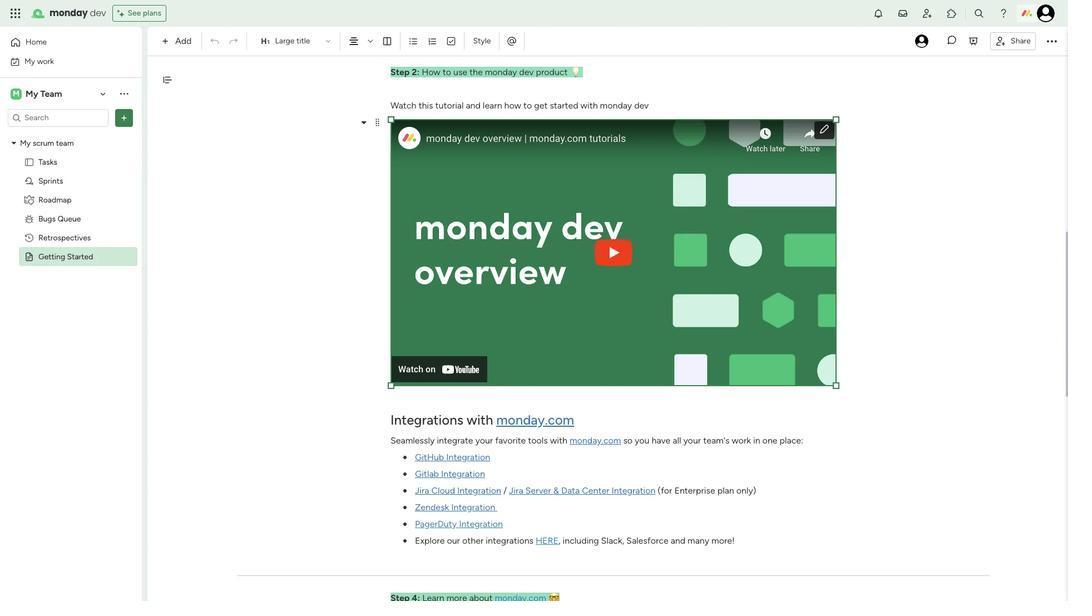 Task type: describe. For each thing, give the bounding box(es) containing it.
server
[[526, 485, 552, 496]]

Search in workspace field
[[23, 111, 93, 124]]

1 vertical spatial dev
[[520, 67, 534, 77]]

1 jira from the left
[[415, 485, 429, 496]]

step 2: how to use the monday dev product 💡
[[391, 67, 584, 77]]

pagerduty
[[415, 519, 457, 529]]

integration for zendesk integration
[[452, 502, 496, 513]]

2 your from the left
[[684, 435, 702, 446]]

work inside button
[[37, 57, 54, 66]]

tasks
[[38, 157, 57, 167]]

more!
[[712, 536, 735, 546]]

watch
[[391, 100, 417, 111]]

0 horizontal spatial dev
[[90, 7, 106, 19]]

gitlab
[[415, 469, 439, 479]]

watch this tutorial and learn how to get started with monday dev
[[391, 100, 649, 111]]

add button
[[158, 32, 198, 50]]

other
[[463, 536, 484, 546]]

explore our other integrations here , including slack, salesforce and many more!
[[415, 536, 735, 546]]

my scrum team
[[20, 138, 74, 148]]

bugs
[[38, 214, 56, 224]]

seamlessly
[[391, 435, 435, 446]]

monday.com link for integrations with monday.com
[[497, 412, 575, 428]]

our
[[447, 536, 460, 546]]

bulleted list image
[[409, 36, 419, 46]]

1 vertical spatial monday
[[485, 67, 517, 77]]

integrations
[[486, 536, 534, 546]]

only)
[[737, 485, 757, 496]]

slack,
[[602, 536, 625, 546]]

see
[[128, 8, 141, 18]]

integrations with monday.com
[[391, 412, 575, 428]]

v2 ellipsis image
[[1048, 34, 1058, 48]]

salesforce
[[627, 536, 669, 546]]

zendesk
[[415, 502, 449, 513]]

favorite
[[496, 435, 526, 446]]

integrate
[[437, 435, 473, 446]]

plan
[[718, 485, 735, 496]]

queue
[[58, 214, 81, 224]]

1 horizontal spatial and
[[671, 536, 686, 546]]

my for my work
[[24, 57, 35, 66]]

(for
[[658, 485, 673, 496]]

style
[[473, 36, 491, 46]]

started
[[550, 100, 579, 111]]

jira cloud integration link
[[415, 485, 502, 496]]

m
[[13, 89, 19, 98]]

here link
[[536, 536, 559, 546]]

maria williams image
[[1038, 4, 1055, 22]]

home
[[26, 37, 47, 47]]

1 vertical spatial to
[[524, 100, 532, 111]]

getting
[[38, 252, 65, 261]]

integration for github integration
[[447, 452, 490, 463]]

workspace image
[[11, 88, 22, 100]]

large title
[[275, 36, 310, 46]]

help image
[[999, 8, 1010, 19]]

team's
[[704, 435, 730, 446]]

integrations
[[391, 412, 464, 428]]

see plans
[[128, 8, 161, 18]]

started
[[67, 252, 93, 261]]

1 vertical spatial work
[[732, 435, 752, 446]]

how
[[505, 100, 522, 111]]

my for my team
[[26, 88, 38, 99]]

including
[[563, 536, 599, 546]]

step
[[391, 67, 410, 77]]

getting started
[[38, 252, 93, 261]]

zendesk integration
[[415, 502, 498, 513]]

retrospectives
[[38, 233, 91, 242]]

notifications image
[[873, 8, 885, 19]]

jira cloud integration / jira server & data center integration (for enterprise plan only)
[[415, 485, 757, 496]]

seamlessly integrate your favorite tools with monday.com so you have all your team's work in one place:
[[391, 435, 804, 446]]

0 vertical spatial monday.com
[[497, 412, 575, 428]]

product
[[536, 67, 568, 77]]

my work button
[[7, 53, 120, 70]]

,
[[559, 536, 561, 546]]

sprints
[[38, 176, 63, 186]]

share
[[1012, 36, 1032, 45]]

gitlab integration link
[[415, 469, 485, 479]]

data
[[562, 485, 580, 496]]

tutorial
[[436, 100, 464, 111]]

1 your from the left
[[476, 435, 493, 446]]

board activity image
[[916, 35, 929, 48]]

workspace options image
[[119, 88, 130, 99]]

see plans button
[[113, 5, 166, 22]]

share button
[[991, 32, 1037, 50]]

explore
[[415, 536, 445, 546]]

style button
[[468, 32, 496, 51]]

2 horizontal spatial dev
[[635, 100, 649, 111]]

my for my scrum team
[[20, 138, 31, 148]]

integration for gitlab integration
[[441, 469, 485, 479]]

apps image
[[947, 8, 958, 19]]

github
[[415, 452, 444, 463]]

2 horizontal spatial with
[[581, 100, 598, 111]]

pagerduty integration
[[415, 519, 503, 529]]



Task type: locate. For each thing, give the bounding box(es) containing it.
2 horizontal spatial monday
[[600, 100, 633, 111]]

2 1 image from the top
[[404, 506, 407, 509]]

learn
[[483, 100, 502, 111]]

1 image for github integration
[[404, 456, 407, 459]]

center
[[582, 485, 610, 496]]

menu image
[[373, 118, 382, 127]]

scrum
[[33, 138, 54, 148]]

the
[[470, 67, 483, 77]]

3 1 image from the top
[[404, 523, 407, 526]]

💡
[[570, 67, 581, 77]]

how
[[422, 67, 441, 77]]

list box
[[0, 131, 142, 416]]

numbered list image
[[428, 36, 438, 46]]

get
[[535, 100, 548, 111]]

1 vertical spatial with
[[467, 412, 493, 428]]

inbox image
[[898, 8, 909, 19]]

workspace selection element
[[11, 87, 64, 100]]

1 vertical spatial monday.com
[[570, 435, 622, 446]]

all
[[673, 435, 682, 446]]

layout image
[[383, 36, 393, 46]]

monday right 'the'
[[485, 67, 517, 77]]

1 horizontal spatial jira
[[509, 485, 524, 496]]

0 horizontal spatial monday
[[50, 7, 88, 19]]

this
[[419, 100, 433, 111]]

roadmap
[[38, 195, 72, 205]]

integration up other
[[459, 519, 503, 529]]

list box containing my scrum team
[[0, 131, 142, 416]]

my inside workspace selection element
[[26, 88, 38, 99]]

in
[[754, 435, 761, 446]]

0 horizontal spatial to
[[443, 67, 451, 77]]

my inside button
[[24, 57, 35, 66]]

search everything image
[[974, 8, 985, 19]]

2 jira from the left
[[509, 485, 524, 496]]

1 image left explore
[[404, 539, 407, 543]]

my inside list box
[[20, 138, 31, 148]]

0 vertical spatial my
[[24, 57, 35, 66]]

1 horizontal spatial monday
[[485, 67, 517, 77]]

1 image left zendesk
[[404, 506, 407, 509]]

integration up pagerduty integration
[[452, 502, 496, 513]]

one
[[763, 435, 778, 446]]

integration left the (for
[[612, 485, 656, 496]]

1 image
[[404, 473, 407, 476], [404, 489, 407, 493]]

0 horizontal spatial and
[[466, 100, 481, 111]]

jira right the /
[[509, 485, 524, 496]]

and left the learn
[[466, 100, 481, 111]]

1 image left pagerduty at the left bottom of the page
[[404, 523, 407, 526]]

2 vertical spatial with
[[550, 435, 568, 446]]

github integration
[[415, 452, 490, 463]]

team
[[56, 138, 74, 148]]

github integration link
[[415, 452, 490, 463]]

my down home
[[24, 57, 35, 66]]

with right started
[[581, 100, 598, 111]]

1 image left cloud at the left of page
[[404, 489, 407, 493]]

0 vertical spatial 1 image
[[404, 473, 407, 476]]

to
[[443, 67, 451, 77], [524, 100, 532, 111]]

1 horizontal spatial work
[[732, 435, 752, 446]]

0 vertical spatial with
[[581, 100, 598, 111]]

plans
[[143, 8, 161, 18]]

your
[[476, 435, 493, 446], [684, 435, 702, 446]]

monday.com link for so you have all your team's work in one place:
[[570, 435, 622, 446]]

add
[[175, 36, 192, 46]]

invite members image
[[922, 8, 934, 19]]

have
[[652, 435, 671, 446]]

1 image left gitlab
[[404, 473, 407, 476]]

your right "all"
[[684, 435, 702, 446]]

0 vertical spatial monday
[[50, 7, 88, 19]]

1 image for pagerduty integration
[[404, 523, 407, 526]]

monday.com link left "so"
[[570, 435, 622, 446]]

work down home
[[37, 57, 54, 66]]

1 vertical spatial and
[[671, 536, 686, 546]]

&
[[554, 485, 559, 496]]

here
[[536, 536, 559, 546]]

monday.com link
[[497, 412, 575, 428], [570, 435, 622, 446]]

select product image
[[10, 8, 21, 19]]

integration for pagerduty integration
[[459, 519, 503, 529]]

monday right started
[[600, 100, 633, 111]]

public board image
[[24, 157, 35, 167]]

1 horizontal spatial your
[[684, 435, 702, 446]]

monday.com
[[497, 412, 575, 428], [570, 435, 622, 446]]

1 vertical spatial monday.com link
[[570, 435, 622, 446]]

monday up home 'button'
[[50, 7, 88, 19]]

monday.com up tools
[[497, 412, 575, 428]]

0 vertical spatial to
[[443, 67, 451, 77]]

use
[[454, 67, 468, 77]]

with
[[581, 100, 598, 111], [467, 412, 493, 428], [550, 435, 568, 446]]

public board image
[[24, 251, 35, 262]]

2 1 image from the top
[[404, 489, 407, 493]]

your down integrations with monday.com
[[476, 435, 493, 446]]

1 1 image from the top
[[404, 456, 407, 459]]

2 vertical spatial dev
[[635, 100, 649, 111]]

0 horizontal spatial with
[[467, 412, 493, 428]]

gitlab integration
[[415, 469, 485, 479]]

my right workspace icon
[[26, 88, 38, 99]]

my team
[[26, 88, 62, 99]]

/
[[504, 485, 507, 496]]

place:
[[780, 435, 804, 446]]

with up integrate
[[467, 412, 493, 428]]

1 horizontal spatial dev
[[520, 67, 534, 77]]

1 horizontal spatial to
[[524, 100, 532, 111]]

0 horizontal spatial work
[[37, 57, 54, 66]]

0 horizontal spatial your
[[476, 435, 493, 446]]

integration left the /
[[458, 485, 502, 496]]

mention image
[[507, 35, 518, 46]]

my right caret down "image"
[[20, 138, 31, 148]]

0 vertical spatial dev
[[90, 7, 106, 19]]

so
[[624, 435, 633, 446]]

0 vertical spatial and
[[466, 100, 481, 111]]

jira down gitlab
[[415, 485, 429, 496]]

tools
[[528, 435, 548, 446]]

1 1 image from the top
[[404, 473, 407, 476]]

you
[[635, 435, 650, 446]]

with right tools
[[550, 435, 568, 446]]

1 horizontal spatial with
[[550, 435, 568, 446]]

zendesk integration link
[[415, 502, 498, 513]]

0 vertical spatial work
[[37, 57, 54, 66]]

work left "in"
[[732, 435, 752, 446]]

2 vertical spatial my
[[20, 138, 31, 148]]

enterprise
[[675, 485, 716, 496]]

2 vertical spatial monday
[[600, 100, 633, 111]]

monday.com link up tools
[[497, 412, 575, 428]]

my
[[24, 57, 35, 66], [26, 88, 38, 99], [20, 138, 31, 148]]

my work
[[24, 57, 54, 66]]

integration up jira cloud integration link
[[441, 469, 485, 479]]

jira server & data center integration link
[[509, 485, 656, 496]]

1 vertical spatial my
[[26, 88, 38, 99]]

large
[[275, 36, 295, 46]]

pagerduty integration link
[[415, 519, 503, 529]]

and left many
[[671, 536, 686, 546]]

1 image
[[404, 456, 407, 459], [404, 506, 407, 509], [404, 523, 407, 526], [404, 539, 407, 543]]

4 1 image from the top
[[404, 539, 407, 543]]

integration down integrate
[[447, 452, 490, 463]]

1 image down seamlessly
[[404, 456, 407, 459]]

1 image for zendesk integration
[[404, 506, 407, 509]]

to left the get
[[524, 100, 532, 111]]

0 vertical spatial monday.com link
[[497, 412, 575, 428]]

options image
[[119, 112, 130, 123]]

monday
[[50, 7, 88, 19], [485, 67, 517, 77], [600, 100, 633, 111]]

monday.com left "so"
[[570, 435, 622, 446]]

many
[[688, 536, 710, 546]]

0 horizontal spatial jira
[[415, 485, 429, 496]]

dev
[[90, 7, 106, 19], [520, 67, 534, 77], [635, 100, 649, 111]]

and
[[466, 100, 481, 111], [671, 536, 686, 546]]

bugs queue
[[38, 214, 81, 224]]

to left use
[[443, 67, 451, 77]]

option
[[0, 133, 142, 135]]

2:
[[412, 67, 420, 77]]

title
[[297, 36, 310, 46]]

checklist image
[[447, 36, 457, 46]]

cloud
[[432, 485, 455, 496]]

home button
[[7, 33, 120, 51]]

caret down image
[[12, 139, 16, 147]]

1 vertical spatial 1 image
[[404, 489, 407, 493]]

team
[[40, 88, 62, 99]]

monday dev
[[50, 7, 106, 19]]



Task type: vqa. For each thing, say whether or not it's contained in the screenshot.
My scrum team's My
yes



